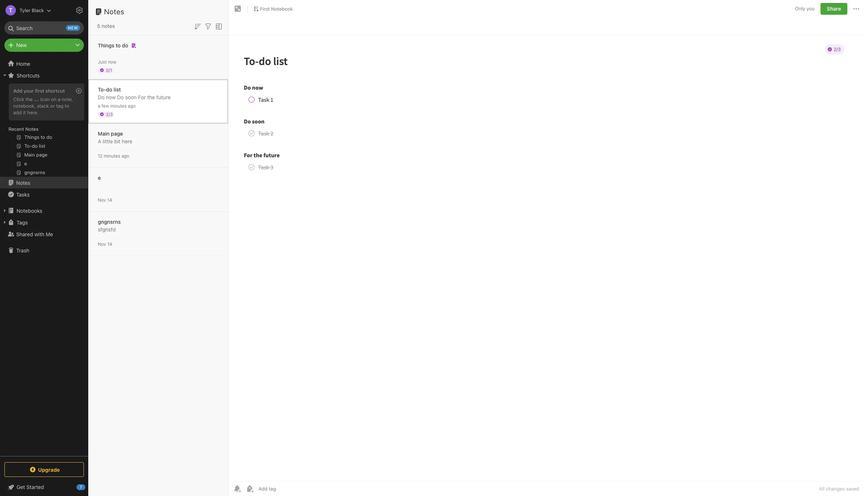 Task type: locate. For each thing, give the bounding box(es) containing it.
a left few
[[98, 103, 100, 109]]

get started
[[17, 485, 44, 491]]

do down to-
[[98, 94, 105, 100]]

0 horizontal spatial the
[[26, 96, 33, 102]]

a
[[58, 96, 60, 102], [98, 103, 100, 109]]

add filters image
[[204, 22, 213, 31]]

2/3
[[106, 112, 113, 117]]

1 vertical spatial 14
[[107, 242, 112, 247]]

do left list
[[106, 86, 112, 93]]

Search text field
[[10, 21, 79, 35]]

first
[[260, 6, 270, 12]]

nov
[[98, 197, 106, 203], [98, 242, 106, 247]]

click
[[13, 96, 24, 102]]

minutes
[[110, 103, 127, 109], [104, 153, 120, 159]]

1 horizontal spatial do
[[117, 94, 124, 100]]

to right things
[[116, 42, 121, 48]]

0 vertical spatial nov 14
[[98, 197, 112, 203]]

do right things
[[122, 42, 128, 48]]

do
[[98, 94, 105, 100], [117, 94, 124, 100]]

new
[[68, 25, 78, 30]]

now down list
[[106, 94, 116, 100]]

bit
[[114, 138, 120, 144]]

a right on
[[58, 96, 60, 102]]

shortcuts button
[[0, 70, 88, 81]]

now up 0/1
[[108, 59, 116, 65]]

notes right recent
[[25, 126, 39, 132]]

minutes up 2/3
[[110, 103, 127, 109]]

notes
[[104, 7, 124, 16], [25, 126, 39, 132], [16, 180, 30, 186]]

0 horizontal spatial a
[[58, 96, 60, 102]]

notes up tasks
[[16, 180, 30, 186]]

tasks button
[[0, 189, 88, 201]]

future
[[156, 94, 171, 100]]

here
[[122, 138, 132, 144]]

get
[[17, 485, 25, 491]]

0 vertical spatial nov
[[98, 197, 106, 203]]

14
[[107, 197, 112, 203], [107, 242, 112, 247]]

14 up gngnsrns on the left
[[107, 197, 112, 203]]

tasks
[[16, 192, 30, 198]]

black
[[32, 7, 44, 13]]

nov down sfgnsfd
[[98, 242, 106, 247]]

0 horizontal spatial to
[[65, 103, 69, 109]]

expand notebooks image
[[2, 208, 8, 214]]

a
[[98, 138, 101, 144]]

new search field
[[10, 21, 80, 35]]

1 vertical spatial nov 14
[[98, 242, 112, 247]]

the inside group
[[26, 96, 33, 102]]

7
[[80, 485, 82, 490]]

a little bit here
[[98, 138, 132, 144]]

0/1
[[106, 68, 112, 73]]

e
[[98, 175, 101, 181]]

group
[[0, 81, 88, 180]]

1 horizontal spatial to
[[116, 42, 121, 48]]

1 vertical spatial notes
[[25, 126, 39, 132]]

ago
[[128, 103, 136, 109], [122, 153, 129, 159]]

1 nov 14 from the top
[[98, 197, 112, 203]]

add
[[13, 88, 22, 94]]

the right for
[[147, 94, 155, 100]]

things
[[98, 42, 114, 48]]

sfgnsfd
[[98, 226, 116, 233]]

tree
[[0, 58, 88, 456]]

14 down sfgnsfd
[[107, 242, 112, 247]]

gngnsrns
[[98, 219, 121, 225]]

do down list
[[117, 94, 124, 100]]

now inside to-do list do now do soon for the future
[[106, 94, 116, 100]]

soon
[[125, 94, 137, 100]]

the left ...
[[26, 96, 33, 102]]

1 nov from the top
[[98, 197, 106, 203]]

1 horizontal spatial the
[[147, 94, 155, 100]]

shared
[[16, 231, 33, 238]]

notes up 'notes'
[[104, 7, 124, 16]]

0 vertical spatial a
[[58, 96, 60, 102]]

trash link
[[0, 245, 88, 256]]

1 horizontal spatial a
[[98, 103, 100, 109]]

do
[[122, 42, 128, 48], [106, 86, 112, 93]]

0 vertical spatial ago
[[128, 103, 136, 109]]

0 vertical spatial 14
[[107, 197, 112, 203]]

to-do list do now do soon for the future
[[98, 86, 171, 100]]

0 vertical spatial to
[[116, 42, 121, 48]]

to down note, on the left top of page
[[65, 103, 69, 109]]

little
[[103, 138, 113, 144]]

notebooks
[[17, 208, 42, 214]]

tyler
[[20, 7, 30, 13]]

expand note image
[[234, 4, 242, 13]]

changes
[[826, 486, 845, 492]]

group containing add your first shortcut
[[0, 81, 88, 180]]

0 vertical spatial do
[[122, 42, 128, 48]]

click the ...
[[13, 96, 39, 102]]

minutes right 12
[[104, 153, 120, 159]]

...
[[34, 96, 39, 102]]

shortcuts
[[17, 72, 40, 79]]

0 horizontal spatial do
[[98, 94, 105, 100]]

now
[[108, 59, 116, 65], [106, 94, 116, 100]]

started
[[26, 485, 44, 491]]

note list element
[[88, 0, 228, 497]]

1 vertical spatial now
[[106, 94, 116, 100]]

1 vertical spatial nov
[[98, 242, 106, 247]]

page
[[111, 130, 123, 137]]

list
[[114, 86, 121, 93]]

ago down here
[[122, 153, 129, 159]]

Note Editor text field
[[228, 35, 865, 482]]

nov 14 down sfgnsfd
[[98, 242, 112, 247]]

click to collapse image
[[86, 483, 91, 492]]

note,
[[62, 96, 73, 102]]

nov 14 up gngnsrns on the left
[[98, 197, 112, 203]]

all changes saved
[[819, 486, 860, 492]]

tree containing home
[[0, 58, 88, 456]]

the
[[147, 94, 155, 100], [26, 96, 33, 102]]

1 horizontal spatial do
[[122, 42, 128, 48]]

first
[[35, 88, 44, 94]]

do inside to-do list do now do soon for the future
[[106, 86, 112, 93]]

1 vertical spatial a
[[98, 103, 100, 109]]

to
[[116, 42, 121, 48], [65, 103, 69, 109]]

add a reminder image
[[233, 485, 242, 494]]

0 vertical spatial notes
[[104, 7, 124, 16]]

5 notes
[[97, 23, 115, 29]]

tags button
[[0, 217, 88, 228]]

0 horizontal spatial do
[[106, 86, 112, 93]]

to inside note list element
[[116, 42, 121, 48]]

ago down soon
[[128, 103, 136, 109]]

1 vertical spatial to
[[65, 103, 69, 109]]

1 vertical spatial do
[[106, 86, 112, 93]]

just
[[98, 59, 107, 65]]

1 do from the left
[[98, 94, 105, 100]]

shared with me
[[16, 231, 53, 238]]

nov down e
[[98, 197, 106, 203]]

upgrade button
[[4, 463, 84, 478]]

More actions field
[[852, 3, 861, 15]]

saved
[[846, 486, 860, 492]]



Task type: vqa. For each thing, say whether or not it's contained in the screenshot.
choose default view option for pdfs field
no



Task type: describe. For each thing, give the bounding box(es) containing it.
shortcut
[[45, 88, 65, 94]]

home
[[16, 61, 30, 67]]

first notebook button
[[251, 4, 296, 14]]

notebooks link
[[0, 205, 88, 217]]

share button
[[821, 3, 848, 15]]

2 nov 14 from the top
[[98, 242, 112, 247]]

Add filters field
[[204, 21, 213, 31]]

Sort options field
[[193, 21, 202, 31]]

add your first shortcut
[[13, 88, 65, 94]]

few
[[102, 103, 109, 109]]

shared with me link
[[0, 228, 88, 240]]

with
[[34, 231, 44, 238]]

to-
[[98, 86, 106, 93]]

share
[[827, 6, 842, 12]]

add
[[13, 110, 22, 115]]

settings image
[[75, 6, 84, 15]]

main
[[98, 130, 110, 137]]

2 nov from the top
[[98, 242, 106, 247]]

a inside icon on a note, notebook, stack or tag to add it here.
[[58, 96, 60, 102]]

1 14 from the top
[[107, 197, 112, 203]]

expand tags image
[[2, 220, 8, 226]]

notes link
[[0, 177, 88, 189]]

here.
[[27, 110, 38, 115]]

tyler black
[[20, 7, 44, 13]]

12 minutes ago
[[98, 153, 129, 159]]

a inside note list element
[[98, 103, 100, 109]]

new button
[[4, 39, 84, 52]]

Add tag field
[[258, 486, 313, 493]]

tags
[[17, 219, 28, 226]]

12
[[98, 153, 103, 159]]

or
[[50, 103, 55, 109]]

notes inside note list element
[[104, 7, 124, 16]]

it
[[23, 110, 26, 115]]

notebook,
[[13, 103, 36, 109]]

2 do from the left
[[117, 94, 124, 100]]

icon
[[40, 96, 50, 102]]

notes
[[102, 23, 115, 29]]

stack
[[37, 103, 49, 109]]

2 14 from the top
[[107, 242, 112, 247]]

to inside icon on a note, notebook, stack or tag to add it here.
[[65, 103, 69, 109]]

0 vertical spatial now
[[108, 59, 116, 65]]

on
[[51, 96, 57, 102]]

Help and Learning task checklist field
[[0, 482, 88, 494]]

tag
[[56, 103, 63, 109]]

things to do
[[98, 42, 128, 48]]

trash
[[16, 247, 29, 254]]

View options field
[[213, 21, 223, 31]]

you
[[807, 6, 815, 11]]

just now
[[98, 59, 116, 65]]

add tag image
[[245, 485, 254, 494]]

1 vertical spatial ago
[[122, 153, 129, 159]]

more actions image
[[852, 4, 861, 13]]

only
[[795, 6, 806, 11]]

notebook
[[271, 6, 293, 12]]

2 vertical spatial notes
[[16, 180, 30, 186]]

5
[[97, 23, 100, 29]]

all
[[819, 486, 825, 492]]

Account field
[[0, 3, 51, 18]]

recent notes
[[8, 126, 39, 132]]

new
[[16, 42, 27, 48]]

me
[[46, 231, 53, 238]]

your
[[24, 88, 34, 94]]

1 vertical spatial minutes
[[104, 153, 120, 159]]

note window element
[[228, 0, 865, 497]]

first notebook
[[260, 6, 293, 12]]

upgrade
[[38, 467, 60, 473]]

main page
[[98, 130, 123, 137]]

home link
[[0, 58, 88, 70]]

a few minutes ago
[[98, 103, 136, 109]]

only you
[[795, 6, 815, 11]]

0 vertical spatial minutes
[[110, 103, 127, 109]]

for
[[138, 94, 146, 100]]

recent
[[8, 126, 24, 132]]

icon on a note, notebook, stack or tag to add it here.
[[13, 96, 73, 115]]

the inside to-do list do now do soon for the future
[[147, 94, 155, 100]]



